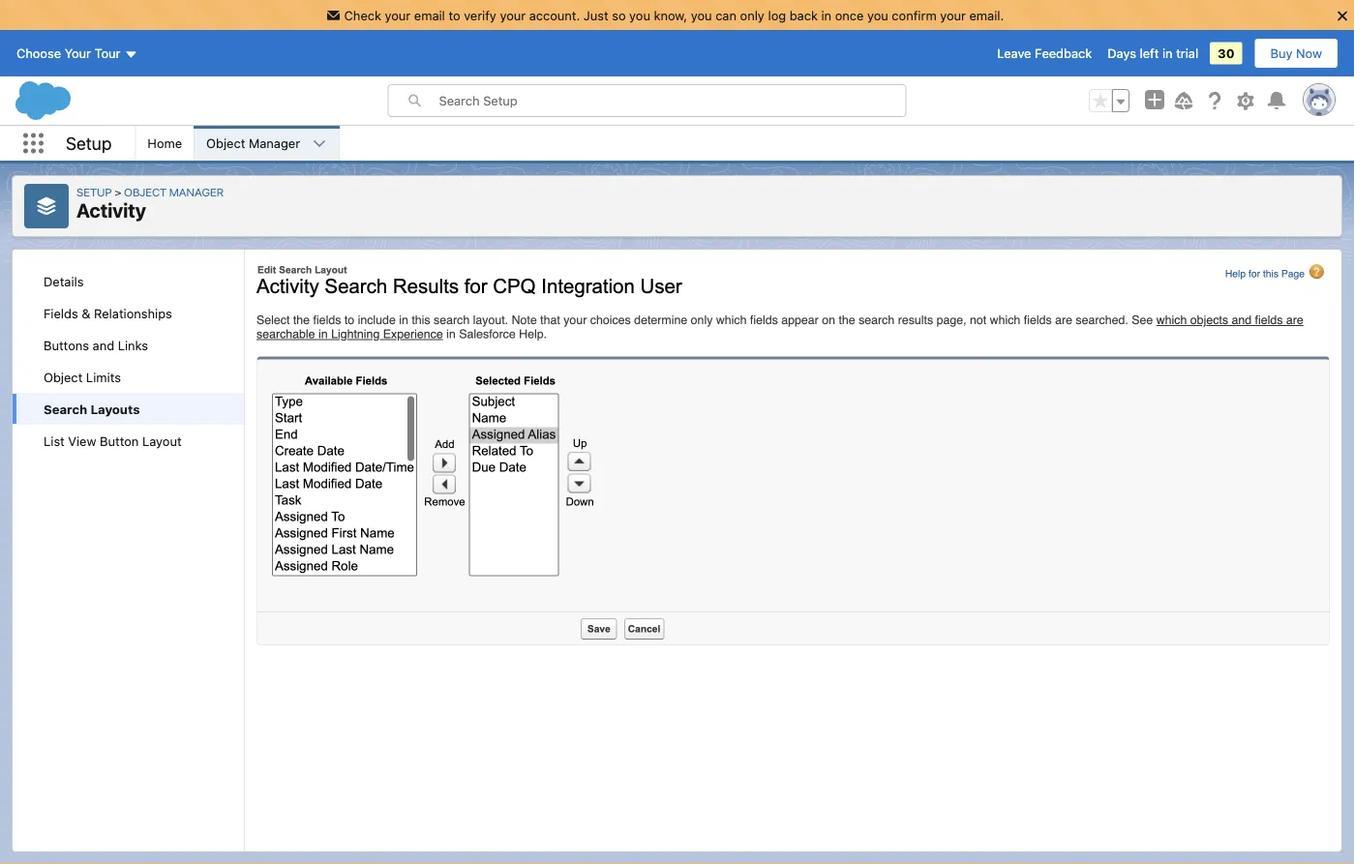 Task type: describe. For each thing, give the bounding box(es) containing it.
know,
[[654, 8, 688, 22]]

0 vertical spatial object manager link
[[195, 126, 312, 161]]

choose your tour button
[[15, 38, 139, 69]]

3 your from the left
[[941, 8, 967, 22]]

list view button layout link
[[13, 425, 244, 457]]

&
[[82, 306, 91, 321]]

2 you from the left
[[691, 8, 712, 22]]

days left in trial
[[1108, 46, 1199, 61]]

your
[[65, 46, 91, 61]]

choose your tour
[[16, 46, 121, 61]]

1 horizontal spatial manager
[[249, 136, 300, 151]]

1 you from the left
[[630, 8, 651, 22]]

leave feedback link
[[998, 46, 1093, 61]]

search layouts link
[[13, 393, 244, 425]]

relationships
[[94, 306, 172, 321]]

view
[[68, 434, 96, 448]]

button
[[100, 434, 139, 448]]

1 vertical spatial in
[[1163, 46, 1173, 61]]

tour
[[95, 46, 121, 61]]

30
[[1219, 46, 1235, 61]]

buy
[[1271, 46, 1293, 61]]

1 vertical spatial object manager
[[124, 185, 224, 199]]

1 vertical spatial manager
[[169, 185, 224, 199]]

buttons
[[44, 338, 89, 353]]

search layouts
[[44, 402, 140, 416]]

layouts
[[90, 402, 140, 416]]

search
[[44, 402, 87, 416]]

just
[[584, 8, 609, 22]]

list view button layout
[[44, 434, 182, 448]]

links
[[118, 338, 148, 353]]

buttons and links
[[44, 338, 148, 353]]

3 you from the left
[[868, 8, 889, 22]]

account.
[[530, 8, 580, 22]]

layout
[[142, 434, 182, 448]]

0 horizontal spatial in
[[822, 8, 832, 22]]

buy now button
[[1255, 38, 1339, 69]]

back
[[790, 8, 818, 22]]

leave feedback
[[998, 46, 1093, 61]]

1 your from the left
[[385, 8, 411, 22]]

to
[[449, 8, 461, 22]]

fields & relationships
[[44, 306, 172, 321]]

Search Setup text field
[[439, 85, 906, 116]]



Task type: locate. For each thing, give the bounding box(es) containing it.
1 horizontal spatial in
[[1163, 46, 1173, 61]]

tab list
[[13, 265, 244, 457]]

you right once
[[868, 8, 889, 22]]

object up activity
[[124, 185, 167, 199]]

buy now
[[1271, 46, 1323, 61]]

your
[[385, 8, 411, 22], [500, 8, 526, 22], [941, 8, 967, 22]]

now
[[1297, 46, 1323, 61]]

and
[[93, 338, 114, 353]]

object manager down home link
[[124, 185, 224, 199]]

0 horizontal spatial you
[[630, 8, 651, 22]]

email
[[414, 8, 445, 22]]

setup link
[[77, 185, 124, 199]]

0 vertical spatial setup
[[66, 133, 112, 154]]

activity
[[77, 199, 146, 222]]

object manager link right home link
[[195, 126, 312, 161]]

in right back
[[822, 8, 832, 22]]

your right verify
[[500, 8, 526, 22]]

0 vertical spatial manager
[[249, 136, 300, 151]]

days
[[1108, 46, 1137, 61]]

object manager right home link
[[206, 136, 300, 151]]

object manager link
[[195, 126, 312, 161], [124, 185, 224, 199]]

object inside 'object limits' link
[[44, 370, 83, 385]]

limits
[[86, 370, 121, 385]]

1 horizontal spatial object
[[124, 185, 167, 199]]

you right so
[[630, 8, 651, 22]]

0 horizontal spatial your
[[385, 8, 411, 22]]

confirm
[[892, 8, 937, 22]]

setup
[[66, 133, 112, 154], [77, 185, 112, 199]]

can
[[716, 8, 737, 22]]

1 horizontal spatial you
[[691, 8, 712, 22]]

leave
[[998, 46, 1032, 61]]

1 vertical spatial object
[[124, 185, 167, 199]]

fields
[[44, 306, 78, 321]]

trial
[[1177, 46, 1199, 61]]

1 horizontal spatial your
[[500, 8, 526, 22]]

0 vertical spatial object manager
[[206, 136, 300, 151]]

setup up setup link
[[66, 133, 112, 154]]

0 vertical spatial object
[[206, 136, 245, 151]]

fields & relationships link
[[13, 297, 244, 329]]

log
[[768, 8, 787, 22]]

object up search
[[44, 370, 83, 385]]

only
[[741, 8, 765, 22]]

verify
[[464, 8, 497, 22]]

1 vertical spatial object manager link
[[124, 185, 224, 199]]

you left the can
[[691, 8, 712, 22]]

1 vertical spatial setup
[[77, 185, 112, 199]]

buttons and links link
[[13, 329, 244, 361]]

manager
[[249, 136, 300, 151], [169, 185, 224, 199]]

object manager link down home link
[[124, 185, 224, 199]]

home link
[[136, 126, 194, 161]]

object manager
[[206, 136, 300, 151], [124, 185, 224, 199]]

object limits link
[[13, 361, 244, 393]]

object limits
[[44, 370, 121, 385]]

0 horizontal spatial object
[[44, 370, 83, 385]]

your left email.
[[941, 8, 967, 22]]

details link
[[13, 265, 244, 297]]

0 vertical spatial in
[[822, 8, 832, 22]]

in right left
[[1163, 46, 1173, 61]]

you
[[630, 8, 651, 22], [691, 8, 712, 22], [868, 8, 889, 22]]

choose
[[16, 46, 61, 61]]

details
[[44, 274, 84, 289]]

object right home link
[[206, 136, 245, 151]]

left
[[1140, 46, 1160, 61]]

email.
[[970, 8, 1005, 22]]

2 horizontal spatial you
[[868, 8, 889, 22]]

tab list containing details
[[13, 265, 244, 457]]

0 horizontal spatial manager
[[169, 185, 224, 199]]

setup up activity
[[77, 185, 112, 199]]

so
[[612, 8, 626, 22]]

in
[[822, 8, 832, 22], [1163, 46, 1173, 61]]

check
[[344, 8, 382, 22]]

list
[[44, 434, 65, 448]]

feedback
[[1035, 46, 1093, 61]]

2 vertical spatial object
[[44, 370, 83, 385]]

check your email to verify your account. just so you know, you can only log back in once you confirm your email.
[[344, 8, 1005, 22]]

once
[[836, 8, 864, 22]]

2 your from the left
[[500, 8, 526, 22]]

home
[[148, 136, 182, 151]]

object
[[206, 136, 245, 151], [124, 185, 167, 199], [44, 370, 83, 385]]

group
[[1090, 89, 1130, 112]]

2 horizontal spatial object
[[206, 136, 245, 151]]

your left email
[[385, 8, 411, 22]]

2 horizontal spatial your
[[941, 8, 967, 22]]



Task type: vqa. For each thing, say whether or not it's contained in the screenshot.
not
no



